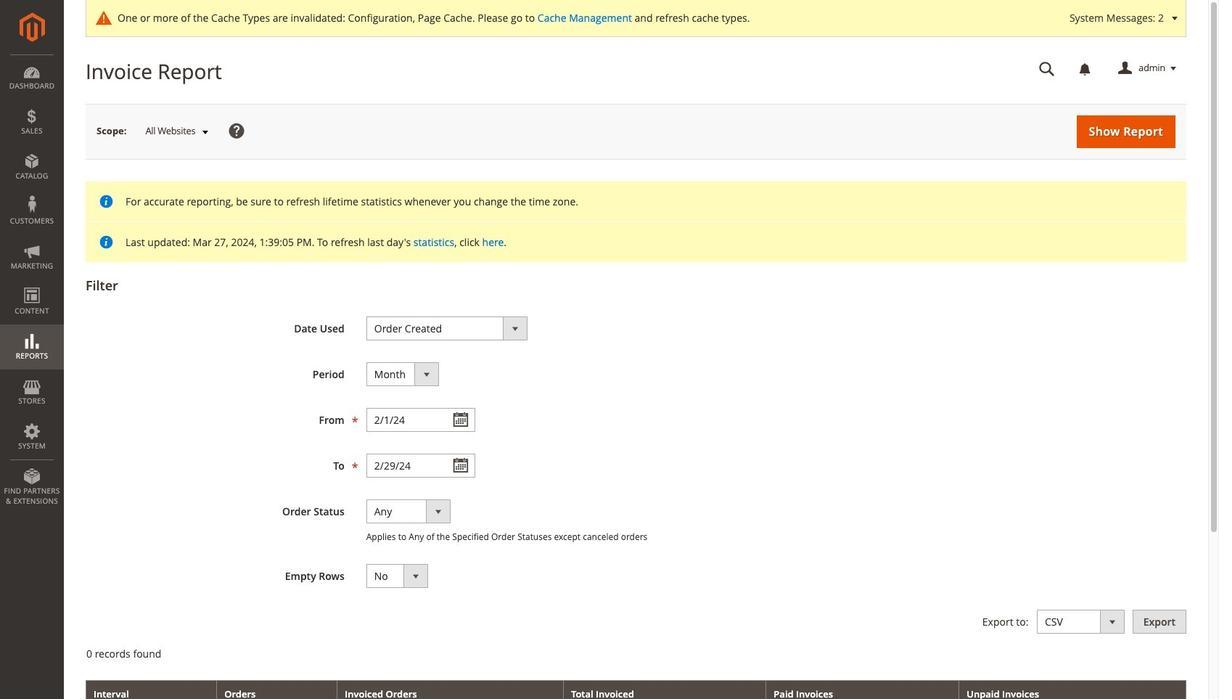 Task type: describe. For each thing, give the bounding box(es) containing it.
magento admin panel image
[[19, 12, 45, 42]]



Task type: locate. For each thing, give the bounding box(es) containing it.
menu bar
[[0, 54, 64, 513]]

None text field
[[1030, 56, 1066, 81], [366, 408, 475, 432], [366, 454, 475, 478], [1030, 56, 1066, 81], [366, 408, 475, 432], [366, 454, 475, 478]]



